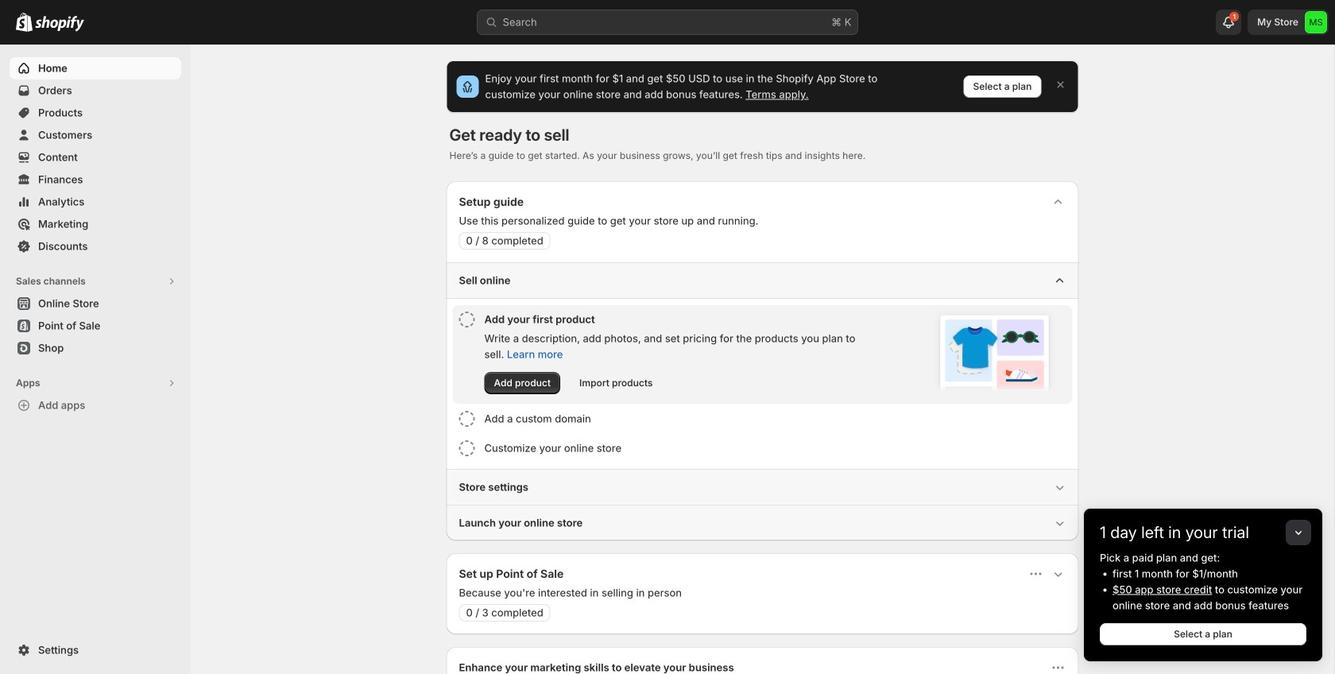 Task type: vqa. For each thing, say whether or not it's contained in the screenshot.
Mark Add your first product as done image
yes



Task type: describe. For each thing, give the bounding box(es) containing it.
setup guide region
[[446, 181, 1079, 541]]

sell online group
[[446, 262, 1079, 469]]

mark customize your online store as done image
[[459, 441, 475, 456]]

1 horizontal spatial shopify image
[[35, 16, 84, 32]]

mark add your first product as done image
[[459, 312, 475, 328]]

add your first product group
[[453, 305, 1073, 404]]

mark add a custom domain as done image
[[459, 411, 475, 427]]

my store image
[[1306, 11, 1328, 33]]



Task type: locate. For each thing, give the bounding box(es) containing it.
customize your online store group
[[453, 434, 1073, 463]]

add a custom domain group
[[453, 405, 1073, 433]]

0 horizontal spatial shopify image
[[16, 13, 33, 32]]

guide categories group
[[446, 262, 1079, 541]]

shopify image
[[16, 13, 33, 32], [35, 16, 84, 32]]



